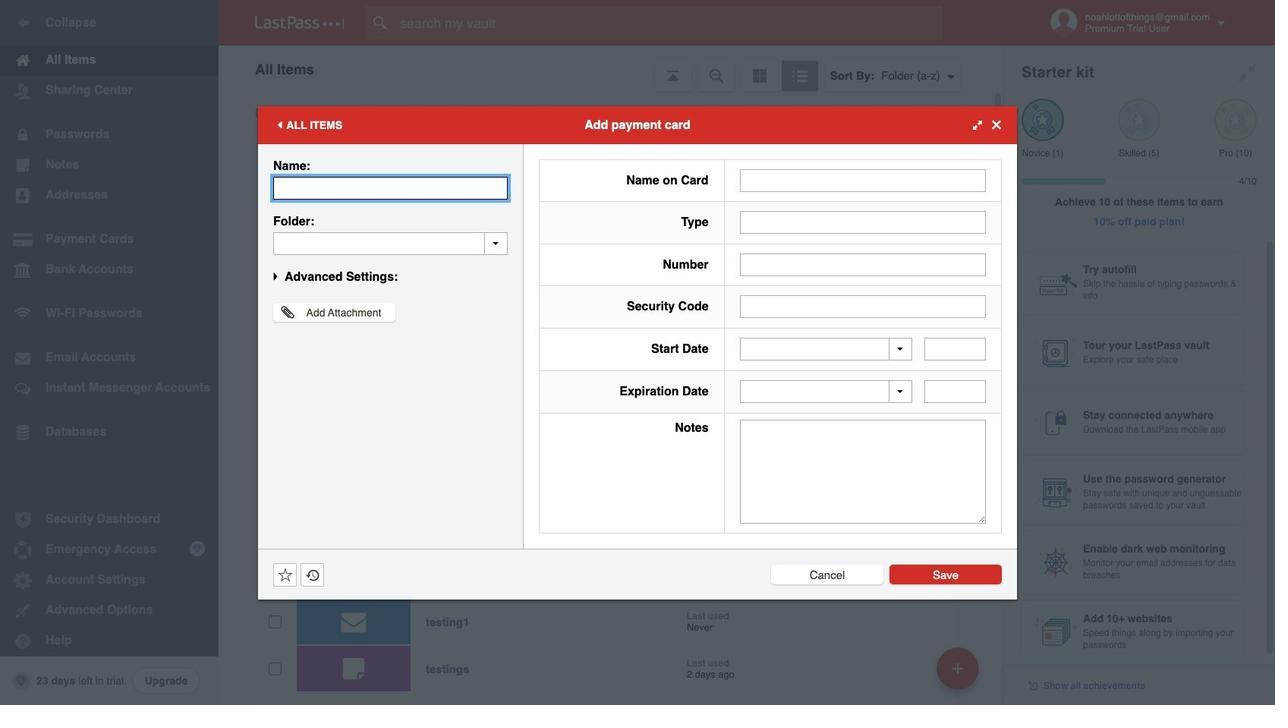 Task type: describe. For each thing, give the bounding box(es) containing it.
main navigation navigation
[[0, 0, 219, 705]]

vault options navigation
[[219, 46, 1003, 91]]

new item image
[[952, 663, 963, 674]]



Task type: locate. For each thing, give the bounding box(es) containing it.
search my vault text field
[[366, 6, 972, 39]]

None text field
[[740, 169, 986, 192], [273, 176, 508, 199], [740, 211, 986, 234], [924, 338, 986, 361], [924, 380, 986, 403], [740, 419, 986, 523], [740, 169, 986, 192], [273, 176, 508, 199], [740, 211, 986, 234], [924, 338, 986, 361], [924, 380, 986, 403], [740, 419, 986, 523]]

dialog
[[258, 106, 1017, 599]]

None text field
[[273, 232, 508, 255], [740, 253, 986, 276], [740, 295, 986, 318], [273, 232, 508, 255], [740, 253, 986, 276], [740, 295, 986, 318]]

new item navigation
[[931, 643, 988, 705]]

lastpass image
[[255, 16, 345, 30]]

Search search field
[[366, 6, 972, 39]]



